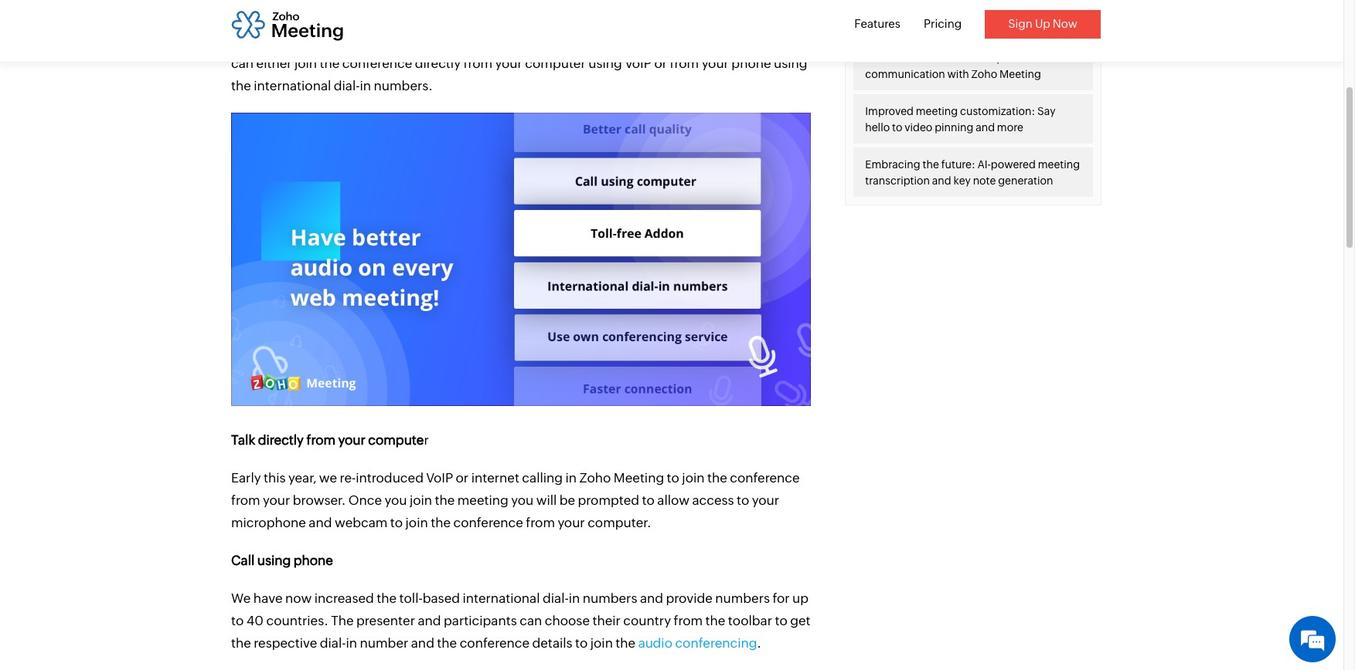 Task type: vqa. For each thing, say whether or not it's contained in the screenshot.
Embracing
yes



Task type: describe. For each thing, give the bounding box(es) containing it.
details
[[532, 636, 572, 652]]

transcription
[[865, 175, 930, 187]]

phone inside service. you can either join the conference directly from your computer using voip or from your phone using the international dial-in numbers.
[[732, 56, 771, 71]]

meeting inside farewell bluejeans: boost your business communication with zoho meeting
[[1000, 68, 1041, 80]]

0 vertical spatial audio
[[410, 33, 444, 49]]

built-
[[575, 33, 607, 49]]

prompted
[[578, 493, 639, 509]]

generation
[[998, 175, 1053, 187]]

.
[[757, 636, 761, 652]]

pricing link
[[924, 17, 962, 30]]

improved
[[865, 105, 914, 117]]

1 horizontal spatial audio
[[638, 636, 672, 652]]

to left get
[[775, 614, 787, 629]]

features
[[854, 17, 900, 30]]

pinning
[[935, 121, 973, 134]]

in inside service. you can either join the conference directly from your computer using voip or from your phone using the international dial-in numbers.
[[360, 78, 371, 94]]

we re-
[[319, 471, 356, 486]]

powered
[[991, 158, 1036, 171]]

countries.
[[266, 614, 328, 629]]

easy
[[516, 33, 543, 49]]

computer
[[525, 56, 586, 71]]

webcam
[[335, 516, 388, 531]]

zoho inside farewell bluejeans: boost your business communication with zoho meeting
[[971, 68, 997, 80]]

hello
[[865, 121, 890, 134]]

farewell bluejeans: boost your business communication with zoho meeting
[[865, 52, 1065, 80]]

sign up now
[[1008, 17, 1078, 30]]

directly inside service. you can either join the conference directly from your computer using voip or from your phone using the international dial-in numbers.
[[415, 56, 461, 71]]

choose
[[545, 614, 590, 629]]

section containing introducing zoho meeting rooms: a level- up in remote collaboration
[[822, 0, 1124, 205]]

zoho up either
[[262, 33, 294, 49]]

from inside we have now increased the toll-based international dial-in numbers and provide numbers for up to 40 countries. the presenter and participants can choose their country from the toolbar to get the respective dial-in number and the conference details to join the
[[674, 614, 703, 629]]

for
[[773, 591, 790, 607]]

will
[[536, 493, 557, 509]]

customization:
[[960, 105, 1035, 117]]

zoho inside "introducing zoho meeting rooms: a level- up in remote collaboration"
[[927, 0, 953, 11]]

this
[[264, 471, 286, 486]]

40
[[246, 614, 264, 629]]

to down choose
[[575, 636, 588, 652]]

join inside we have now increased the toll-based international dial-in numbers and provide numbers for up to 40 countries. the presenter and participants can choose their country from the toolbar to get the respective dial-in number and the conference details to join the
[[590, 636, 613, 652]]

now
[[1053, 17, 1078, 30]]

embracing
[[865, 158, 920, 171]]

number
[[360, 636, 408, 652]]

internet
[[471, 471, 519, 486]]

improved meeting customization: say hello to video pinning and more
[[865, 105, 1055, 134]]

more
[[997, 121, 1023, 134]]

level-
[[1049, 0, 1076, 11]]

have
[[253, 591, 283, 607]]

1 numbers from the left
[[583, 591, 637, 607]]

video
[[905, 121, 932, 134]]

remote
[[892, 14, 928, 27]]

get
[[790, 614, 810, 629]]

sign
[[1008, 17, 1033, 30]]

country
[[623, 614, 671, 629]]

r
[[424, 433, 429, 448]]

features link
[[854, 17, 900, 30]]

your inside farewell bluejeans: boost your business communication with zoho meeting
[[996, 52, 1019, 64]]

conference down internet
[[453, 516, 523, 531]]

meeting inside "introducing zoho meeting rooms: a level- up in remote collaboration"
[[955, 0, 996, 11]]

we have now increased the toll-based international dial-in numbers and provide numbers for up to 40 countries. the presenter and participants can choose their country from the toolbar to get the respective dial-in number and the conference details to join the
[[231, 591, 810, 652]]

2 vertical spatial dial-
[[320, 636, 346, 652]]

respective
[[254, 636, 317, 652]]

0 horizontal spatial phone
[[294, 553, 333, 569]]

introduced
[[356, 471, 424, 486]]

you
[[781, 33, 803, 49]]

their
[[592, 614, 621, 629]]

meeting inside the embracing the future: ai-powered meeting transcription and key note generation
[[1038, 158, 1080, 171]]

to left allow on the bottom
[[642, 493, 655, 509]]

the inside the embracing the future: ai-powered meeting transcription and key note generation
[[923, 158, 939, 171]]

business
[[1021, 52, 1065, 64]]

and inside the early this year, we re-introduced voip or internet calling in zoho meeting to join the conference from your browser. once you join the meeting you will be prompted to allow access to your microphone and webcam to join the conference from your computer.
[[309, 516, 332, 531]]

numbers.
[[374, 78, 433, 94]]

service.
[[730, 33, 778, 49]]

now
[[285, 591, 312, 607]]

with inside farewell bluejeans: boost your business communication with zoho meeting
[[947, 68, 969, 80]]

service. you can either join the conference directly from your computer using voip or from your phone using the international dial-in numbers.
[[231, 33, 807, 94]]

boost
[[965, 52, 994, 64]]

conference inside we have now increased the toll-based international dial-in numbers and provide numbers for up to 40 countries. the presenter and participants can choose their country from the toolbar to get the respective dial-in number and the conference details to join the
[[460, 636, 530, 652]]

make
[[374, 33, 407, 49]]

introducing
[[865, 0, 924, 11]]

meeting,
[[296, 33, 350, 49]]

join inside service. you can either join the conference directly from your computer using voip or from your phone using the international dial-in numbers.
[[295, 56, 317, 71]]

allow
[[657, 493, 690, 509]]

meeting inside the early this year, we re-introduced voip or internet calling in zoho meeting to join the conference from your browser. once you join the meeting you will be prompted to allow access to your microphone and webcam to join the conference from your computer.
[[614, 471, 664, 486]]

toll-
[[399, 591, 423, 607]]

and down based
[[418, 614, 441, 629]]

embracing the future: ai-powered meeting transcription and key note generation
[[865, 158, 1080, 187]]

can inside we have now increased the toll-based international dial-in numbers and provide numbers for up to 40 countries. the presenter and participants can choose their country from the toolbar to get the respective dial-in number and the conference details to join the
[[520, 614, 542, 629]]

key
[[953, 175, 971, 187]]

we
[[231, 591, 251, 607]]

rooms:
[[999, 0, 1037, 11]]

call using phone
[[231, 553, 333, 569]]

and inside the embracing the future: ai-powered meeting transcription and key note generation
[[932, 175, 951, 187]]

can inside service. you can either join the conference directly from your computer using voip or from your phone using the international dial-in numbers.
[[231, 56, 254, 71]]

future:
[[941, 158, 975, 171]]



Task type: locate. For each thing, give the bounding box(es) containing it.
dial- up choose
[[543, 591, 569, 607]]

the
[[331, 614, 354, 629]]

directly right talk at the bottom left
[[258, 433, 304, 448]]

1 horizontal spatial directly
[[415, 56, 461, 71]]

meeting up the generation
[[1038, 158, 1080, 171]]

note
[[973, 175, 996, 187]]

zoho down 'boost'
[[971, 68, 997, 80]]

dial- down 'we'
[[334, 78, 360, 94]]

1 horizontal spatial voip
[[625, 56, 652, 71]]

0 vertical spatial with
[[546, 33, 573, 49]]

computer.
[[588, 516, 651, 531]]

international down either
[[254, 78, 331, 94]]

zoho up prompted
[[579, 471, 611, 486]]

1 horizontal spatial up
[[865, 14, 879, 27]]

up
[[1035, 17, 1050, 30]]

2 vertical spatial meeting
[[614, 471, 664, 486]]

with zoho meeting, we make audio simple and easy with built-in
[[231, 33, 621, 49]]

meeting inside improved meeting customization: say hello to video pinning and more
[[916, 105, 958, 117]]

talk
[[231, 433, 255, 448]]

provide
[[666, 591, 713, 607]]

meeting down the business
[[1000, 68, 1041, 80]]

calling
[[522, 471, 563, 486]]

audio
[[410, 33, 444, 49], [638, 636, 672, 652]]

0 vertical spatial phone
[[732, 56, 771, 71]]

audio right the make
[[410, 33, 444, 49]]

year,
[[288, 471, 316, 486]]

0 horizontal spatial you
[[385, 493, 407, 509]]

1 vertical spatial international
[[463, 591, 540, 607]]

2 horizontal spatial meeting
[[1000, 68, 1041, 80]]

2 vertical spatial meeting
[[457, 493, 508, 509]]

and down customization:
[[976, 121, 995, 134]]

0 horizontal spatial using
[[257, 553, 291, 569]]

up inside we have now increased the toll-based international dial-in numbers and provide numbers for up to 40 countries. the presenter and participants can choose their country from the toolbar to get the respective dial-in number and the conference details to join the
[[792, 591, 809, 607]]

1 horizontal spatial with
[[947, 68, 969, 80]]

and down browser.
[[309, 516, 332, 531]]

0 horizontal spatial or
[[456, 471, 469, 486]]

compute
[[368, 433, 424, 448]]

you left will
[[511, 493, 534, 509]]

1 vertical spatial phone
[[294, 553, 333, 569]]

phone down service.
[[732, 56, 771, 71]]

international
[[254, 78, 331, 94], [463, 591, 540, 607]]

numbers up their
[[583, 591, 637, 607]]

call
[[231, 553, 255, 569]]

and
[[490, 33, 513, 49], [976, 121, 995, 134], [932, 175, 951, 187], [309, 516, 332, 531], [640, 591, 663, 607], [418, 614, 441, 629], [411, 636, 434, 652]]

1 vertical spatial meeting
[[1000, 68, 1041, 80]]

toolbar
[[728, 614, 772, 629]]

you down "introduced"
[[385, 493, 407, 509]]

0 horizontal spatial meeting
[[457, 493, 508, 509]]

from
[[463, 56, 493, 71], [670, 56, 699, 71], [306, 433, 336, 448], [231, 493, 260, 509], [526, 516, 555, 531], [674, 614, 703, 629]]

to
[[892, 121, 902, 134], [667, 471, 679, 486], [642, 493, 655, 509], [737, 493, 749, 509], [390, 516, 403, 531], [231, 614, 244, 629], [775, 614, 787, 629], [575, 636, 588, 652]]

to right webcam
[[390, 516, 403, 531]]

or
[[654, 56, 667, 71], [456, 471, 469, 486]]

directly
[[415, 56, 461, 71], [258, 433, 304, 448]]

voip
[[625, 56, 652, 71], [426, 471, 453, 486]]

with down 'boost'
[[947, 68, 969, 80]]

0 horizontal spatial meeting
[[614, 471, 664, 486]]

1 horizontal spatial meeting
[[955, 0, 996, 11]]

early
[[231, 471, 261, 486]]

meeting up prompted
[[614, 471, 664, 486]]

numbers up the toolbar at the right bottom of page
[[715, 591, 770, 607]]

to inside improved meeting customization: say hello to video pinning and more
[[892, 121, 902, 134]]

1 horizontal spatial can
[[520, 614, 542, 629]]

audio conferencing link
[[638, 636, 757, 652]]

0 horizontal spatial international
[[254, 78, 331, 94]]

can
[[231, 56, 254, 71], [520, 614, 542, 629]]

0 horizontal spatial audio
[[410, 33, 444, 49]]

phone up "now"
[[294, 553, 333, 569]]

zoho
[[927, 0, 953, 11], [262, 33, 294, 49], [971, 68, 997, 80], [579, 471, 611, 486]]

farewell bluejeans: boost your business communication with zoho meeting link
[[854, 41, 1093, 90]]

meeting up pinning
[[916, 105, 958, 117]]

say
[[1037, 105, 1055, 117]]

with
[[231, 33, 259, 49]]

in inside "introducing zoho meeting rooms: a level- up in remote collaboration"
[[881, 14, 890, 27]]

improved meeting customization: say hello to video pinning and more link
[[854, 94, 1093, 144]]

2 horizontal spatial using
[[774, 56, 807, 71]]

0 horizontal spatial directly
[[258, 433, 304, 448]]

sign up now link
[[985, 10, 1101, 38]]

and left easy
[[490, 33, 513, 49]]

section
[[822, 0, 1124, 205]]

and inside improved meeting customization: say hello to video pinning and more
[[976, 121, 995, 134]]

zoho up pricing
[[927, 0, 953, 11]]

either
[[256, 56, 292, 71]]

0 vertical spatial meeting
[[916, 105, 958, 117]]

farewell
[[865, 52, 906, 64]]

up right for
[[792, 591, 809, 607]]

1 horizontal spatial numbers
[[715, 591, 770, 607]]

be
[[559, 493, 575, 509]]

with up 'computer'
[[546, 33, 573, 49]]

and left the key at right top
[[932, 175, 951, 187]]

2 you from the left
[[511, 493, 534, 509]]

to up allow on the bottom
[[667, 471, 679, 486]]

1 horizontal spatial or
[[654, 56, 667, 71]]

conference down participants on the left of the page
[[460, 636, 530, 652]]

directly down with zoho meeting, we make audio simple and easy with built-in
[[415, 56, 461, 71]]

voip inside service. you can either join the conference directly from your computer using voip or from your phone using the international dial-in numbers.
[[625, 56, 652, 71]]

a
[[1040, 0, 1047, 11]]

conference up access
[[730, 471, 800, 486]]

zoho inside the early this year, we re-introduced voip or internet calling in zoho meeting to join the conference from your browser. once you join the meeting you will be prompted to allow access to your microphone and webcam to join the conference from your computer.
[[579, 471, 611, 486]]

or inside the early this year, we re-introduced voip or internet calling in zoho meeting to join the conference from your browser. once you join the meeting you will be prompted to allow access to your microphone and webcam to join the conference from your computer.
[[456, 471, 469, 486]]

collaboration
[[931, 14, 997, 27]]

introducing zoho meeting rooms: a level- up in remote collaboration link
[[854, 0, 1093, 37]]

2 horizontal spatial meeting
[[1038, 158, 1080, 171]]

early this year, we re-introduced voip or internet calling in zoho meeting to join the conference from your browser. once you join the meeting you will be prompted to allow access to your microphone and webcam to join the conference from your computer.
[[231, 471, 800, 531]]

1 vertical spatial with
[[947, 68, 969, 80]]

conference inside service. you can either join the conference directly from your computer using voip or from your phone using the international dial-in numbers.
[[342, 56, 412, 71]]

1 you from the left
[[385, 493, 407, 509]]

or inside service. you can either join the conference directly from your computer using voip or from your phone using the international dial-in numbers.
[[654, 56, 667, 71]]

up inside "introducing zoho meeting rooms: a level- up in remote collaboration"
[[865, 14, 879, 27]]

using down built-
[[588, 56, 622, 71]]

and up "country"
[[640, 591, 663, 607]]

dial- down the
[[320, 636, 346, 652]]

dial-
[[334, 78, 360, 94], [543, 591, 569, 607], [320, 636, 346, 652]]

we
[[353, 33, 371, 49]]

using right call
[[257, 553, 291, 569]]

0 vertical spatial can
[[231, 56, 254, 71]]

1 vertical spatial or
[[456, 471, 469, 486]]

embracing the future: ai-powered meeting transcription and key note generation link
[[854, 147, 1093, 197]]

with
[[546, 33, 573, 49], [947, 68, 969, 80]]

1 horizontal spatial phone
[[732, 56, 771, 71]]

conference down the make
[[342, 56, 412, 71]]

audio conferencing .
[[638, 636, 761, 652]]

microphone
[[231, 516, 306, 531]]

pricing
[[924, 17, 962, 30]]

0 horizontal spatial with
[[546, 33, 573, 49]]

to down improved
[[892, 121, 902, 134]]

1 horizontal spatial meeting
[[916, 105, 958, 117]]

to left the '40' on the bottom of the page
[[231, 614, 244, 629]]

increased
[[314, 591, 374, 607]]

international inside we have now increased the toll-based international dial-in numbers and provide numbers for up to 40 countries. the presenter and participants can choose their country from the toolbar to get the respective dial-in number and the conference details to join the
[[463, 591, 540, 607]]

communication
[[865, 68, 945, 80]]

phone
[[732, 56, 771, 71], [294, 553, 333, 569]]

join
[[295, 56, 317, 71], [682, 471, 705, 486], [410, 493, 432, 509], [405, 516, 428, 531], [590, 636, 613, 652]]

0 vertical spatial up
[[865, 14, 879, 27]]

0 vertical spatial dial-
[[334, 78, 360, 94]]

and right number
[[411, 636, 434, 652]]

access
[[692, 493, 734, 509]]

0 horizontal spatial up
[[792, 591, 809, 607]]

0 vertical spatial voip
[[625, 56, 652, 71]]

in
[[881, 14, 890, 27], [607, 33, 618, 49], [360, 78, 371, 94], [565, 471, 577, 486], [569, 591, 580, 607], [346, 636, 357, 652]]

conferencing
[[675, 636, 757, 652]]

international inside service. you can either join the conference directly from your computer using voip or from your phone using the international dial-in numbers.
[[254, 78, 331, 94]]

1 vertical spatial directly
[[258, 433, 304, 448]]

1 vertical spatial meeting
[[1038, 158, 1080, 171]]

0 vertical spatial directly
[[415, 56, 461, 71]]

international up participants on the left of the page
[[463, 591, 540, 607]]

meeting inside the early this year, we re-introduced voip or internet calling in zoho meeting to join the conference from your browser. once you join the meeting you will be prompted to allow access to your microphone and webcam to join the conference from your computer.
[[457, 493, 508, 509]]

dial- inside service. you can either join the conference directly from your computer using voip or from your phone using the international dial-in numbers.
[[334, 78, 360, 94]]

bluejeans:
[[909, 52, 963, 64]]

1 vertical spatial dial-
[[543, 591, 569, 607]]

up down introducing
[[865, 14, 879, 27]]

1 horizontal spatial international
[[463, 591, 540, 607]]

1 vertical spatial audio
[[638, 636, 672, 652]]

1 horizontal spatial you
[[511, 493, 534, 509]]

1 horizontal spatial using
[[588, 56, 622, 71]]

based
[[423, 591, 460, 607]]

meeting up collaboration
[[955, 0, 996, 11]]

voip inside the early this year, we re-introduced voip or internet calling in zoho meeting to join the conference from your browser. once you join the meeting you will be prompted to allow access to your microphone and webcam to join the conference from your computer.
[[426, 471, 453, 486]]

0 vertical spatial meeting
[[955, 0, 996, 11]]

to right access
[[737, 493, 749, 509]]

once
[[348, 493, 382, 509]]

ai-
[[977, 158, 991, 171]]

0 horizontal spatial voip
[[426, 471, 453, 486]]

0 vertical spatial or
[[654, 56, 667, 71]]

talk directly from your compute r
[[231, 433, 429, 448]]

using down you
[[774, 56, 807, 71]]

participants
[[444, 614, 517, 629]]

1 vertical spatial can
[[520, 614, 542, 629]]

audio down "country"
[[638, 636, 672, 652]]

0 vertical spatial international
[[254, 78, 331, 94]]

introducing zoho meeting rooms: a level- up in remote collaboration
[[865, 0, 1076, 27]]

1 vertical spatial voip
[[426, 471, 453, 486]]

1 vertical spatial up
[[792, 591, 809, 607]]

numbers
[[583, 591, 637, 607], [715, 591, 770, 607]]

meeting down internet
[[457, 493, 508, 509]]

0 horizontal spatial can
[[231, 56, 254, 71]]

can up details
[[520, 614, 542, 629]]

presenter
[[356, 614, 415, 629]]

browser.
[[293, 493, 346, 509]]

conference
[[342, 56, 412, 71], [730, 471, 800, 486], [453, 516, 523, 531], [460, 636, 530, 652]]

2 numbers from the left
[[715, 591, 770, 607]]

the
[[320, 56, 340, 71], [231, 78, 251, 94], [923, 158, 939, 171], [707, 471, 727, 486], [435, 493, 455, 509], [431, 516, 451, 531], [377, 591, 397, 607], [705, 614, 725, 629], [231, 636, 251, 652], [437, 636, 457, 652], [616, 636, 636, 652]]

in inside the early this year, we re-introduced voip or internet calling in zoho meeting to join the conference from your browser. once you join the meeting you will be prompted to allow access to your microphone and webcam to join the conference from your computer.
[[565, 471, 577, 486]]

can down with on the left of the page
[[231, 56, 254, 71]]

simple
[[447, 33, 487, 49]]

0 horizontal spatial numbers
[[583, 591, 637, 607]]



